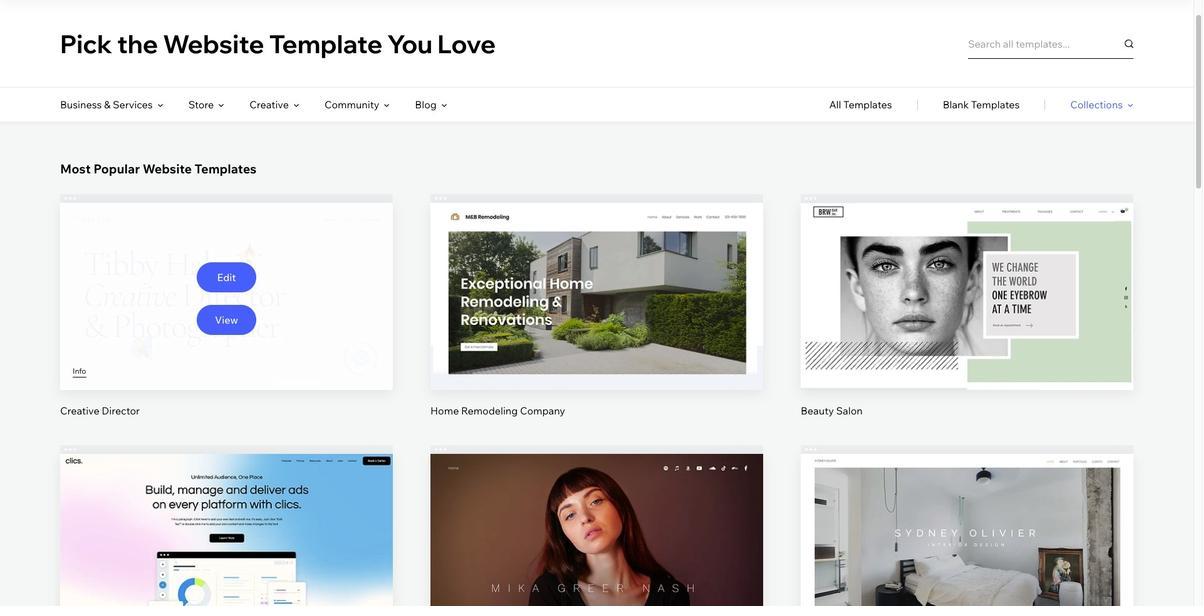 Task type: locate. For each thing, give the bounding box(es) containing it.
remodeling
[[461, 405, 518, 417]]

1 horizontal spatial creative
[[250, 98, 289, 111]]

categories. use the left and right arrow keys to navigate the menu element
[[0, 88, 1195, 122]]

services
[[113, 98, 153, 111]]

blog
[[415, 98, 437, 111]]

Search search field
[[969, 29, 1134, 59]]

templates
[[844, 98, 893, 111], [972, 98, 1020, 111], [195, 161, 257, 177]]

view button inside beauty salon group
[[938, 306, 998, 336]]

creative inside group
[[60, 405, 99, 417]]

edit button inside the 'home remodeling company' group
[[567, 263, 627, 293]]

1 vertical spatial creative
[[60, 405, 99, 417]]

edit for most popular website templates - ad tech startup image's the view popup button
[[217, 523, 236, 536]]

edit
[[217, 272, 236, 284], [588, 272, 607, 284], [958, 272, 977, 284], [217, 523, 236, 536], [588, 523, 607, 536], [958, 523, 977, 536]]

view button inside 'creative director' group
[[197, 306, 256, 336]]

home remodeling company group
[[431, 194, 764, 418]]

generic categories element
[[830, 88, 1134, 122]]

edit button
[[197, 263, 256, 293], [567, 263, 627, 293], [938, 263, 998, 293], [197, 514, 256, 544], [567, 514, 627, 544], [938, 514, 998, 544]]

most popular website templates - creative director image
[[60, 203, 393, 390]]

creative down pick the website template you love
[[250, 98, 289, 111]]

1 vertical spatial website
[[143, 161, 192, 177]]

None search field
[[969, 29, 1134, 59]]

view for the view popup button within beauty salon group
[[956, 314, 979, 327]]

website right popular
[[143, 161, 192, 177]]

0 horizontal spatial creative
[[60, 405, 99, 417]]

salon
[[837, 405, 863, 417]]

view button for most popular website templates - home remodeling company image
[[567, 306, 627, 336]]

info button
[[73, 366, 86, 378]]

edit for the view popup button inside the the 'home remodeling company' group
[[588, 272, 607, 284]]

0 vertical spatial creative
[[250, 98, 289, 111]]

view button
[[197, 306, 256, 336], [567, 306, 627, 336], [938, 306, 998, 336], [197, 557, 256, 587], [567, 557, 627, 587], [938, 557, 998, 587]]

templates for all templates
[[844, 98, 893, 111]]

edit inside the 'home remodeling company' group
[[588, 272, 607, 284]]

edit button inside beauty salon group
[[938, 263, 998, 293]]

2 horizontal spatial templates
[[972, 98, 1020, 111]]

beauty salon
[[801, 405, 863, 417]]

edit inside 'creative director' group
[[217, 272, 236, 284]]

business
[[60, 98, 102, 111]]

most popular website templates - musician image
[[431, 454, 764, 607]]

templates inside "link"
[[972, 98, 1020, 111]]

view inside the 'home remodeling company' group
[[586, 314, 609, 327]]

view button for the most popular website templates - interior designer image at the right bottom of the page
[[938, 557, 998, 587]]

most popular website templates - home remodeling company image
[[431, 203, 764, 390]]

template
[[269, 28, 383, 59]]

edit inside beauty salon group
[[958, 272, 977, 284]]

view
[[215, 314, 238, 327], [586, 314, 609, 327], [956, 314, 979, 327], [215, 566, 238, 578], [586, 566, 609, 578], [956, 566, 979, 578]]

creative
[[250, 98, 289, 111], [60, 405, 99, 417]]

0 vertical spatial website
[[163, 28, 264, 59]]

popular
[[94, 161, 140, 177]]

&
[[104, 98, 111, 111]]

edit button for most popular website templates - home remodeling company image
[[567, 263, 627, 293]]

collections
[[1071, 98, 1124, 111]]

website
[[163, 28, 264, 59], [143, 161, 192, 177]]

all templates
[[830, 98, 893, 111]]

creative inside categories by subject element
[[250, 98, 289, 111]]

1 horizontal spatial templates
[[844, 98, 893, 111]]

love
[[438, 28, 496, 59]]

most popular website templates - beauty salon image
[[801, 203, 1134, 390]]

website up the store at the top of page
[[163, 28, 264, 59]]

view button for most popular website templates - ad tech startup image
[[197, 557, 256, 587]]

view inside beauty salon group
[[956, 314, 979, 327]]

view button inside the 'home remodeling company' group
[[567, 306, 627, 336]]

creative down info button
[[60, 405, 99, 417]]

all
[[830, 98, 842, 111]]

view inside 'creative director' group
[[215, 314, 238, 327]]

blank templates
[[943, 98, 1020, 111]]

view for the view popup button associated with the most popular website templates - interior designer image at the right bottom of the page
[[956, 566, 979, 578]]

edit button for most popular website templates - musician 'image'
[[567, 514, 627, 544]]



Task type: vqa. For each thing, say whether or not it's contained in the screenshot.
the right View Showcase link
no



Task type: describe. For each thing, give the bounding box(es) containing it.
categories by subject element
[[60, 88, 448, 122]]

view for the view popup button inside the the 'home remodeling company' group
[[586, 314, 609, 327]]

view for the view popup button corresponding to most popular website templates - musician 'image'
[[586, 566, 609, 578]]

all templates link
[[830, 88, 893, 122]]

pick
[[60, 28, 112, 59]]

creative director group
[[60, 194, 393, 418]]

the
[[117, 28, 158, 59]]

edit for the view popup button within beauty salon group
[[958, 272, 977, 284]]

info
[[73, 367, 86, 376]]

home
[[431, 405, 459, 417]]

most
[[60, 161, 91, 177]]

beauty
[[801, 405, 834, 417]]

most popular website templates - ad tech startup image
[[60, 454, 393, 607]]

creative for creative
[[250, 98, 289, 111]]

community
[[325, 98, 380, 111]]

pick the website template you love
[[60, 28, 496, 59]]

view for most popular website templates - ad tech startup image's the view popup button
[[215, 566, 238, 578]]

templates for blank templates
[[972, 98, 1020, 111]]

creative for creative director
[[60, 405, 99, 417]]

most popular website templates - interior designer image
[[801, 454, 1134, 607]]

company
[[520, 405, 566, 417]]

website for the
[[163, 28, 264, 59]]

store
[[189, 98, 214, 111]]

edit button for most popular website templates - ad tech startup image
[[197, 514, 256, 544]]

view for the view popup button within the 'creative director' group
[[215, 314, 238, 327]]

most popular website templates
[[60, 161, 257, 177]]

blank templates link
[[943, 88, 1020, 122]]

view button for most popular website templates - musician 'image'
[[567, 557, 627, 587]]

edit for the view popup button corresponding to most popular website templates - musician 'image'
[[588, 523, 607, 536]]

business & services
[[60, 98, 153, 111]]

edit for the view popup button associated with the most popular website templates - interior designer image at the right bottom of the page
[[958, 523, 977, 536]]

director
[[102, 405, 140, 417]]

beauty salon group
[[801, 194, 1134, 418]]

website for popular
[[143, 161, 192, 177]]

0 horizontal spatial templates
[[195, 161, 257, 177]]

home remodeling company
[[431, 405, 566, 417]]

creative director
[[60, 405, 140, 417]]

edit button for the most popular website templates - interior designer image at the right bottom of the page
[[938, 514, 998, 544]]

edit for the view popup button within the 'creative director' group
[[217, 272, 236, 284]]

blank
[[943, 98, 970, 111]]

edit button for most popular website templates - beauty salon image
[[938, 263, 998, 293]]

view button for most popular website templates - beauty salon image
[[938, 306, 998, 336]]

you
[[388, 28, 433, 59]]



